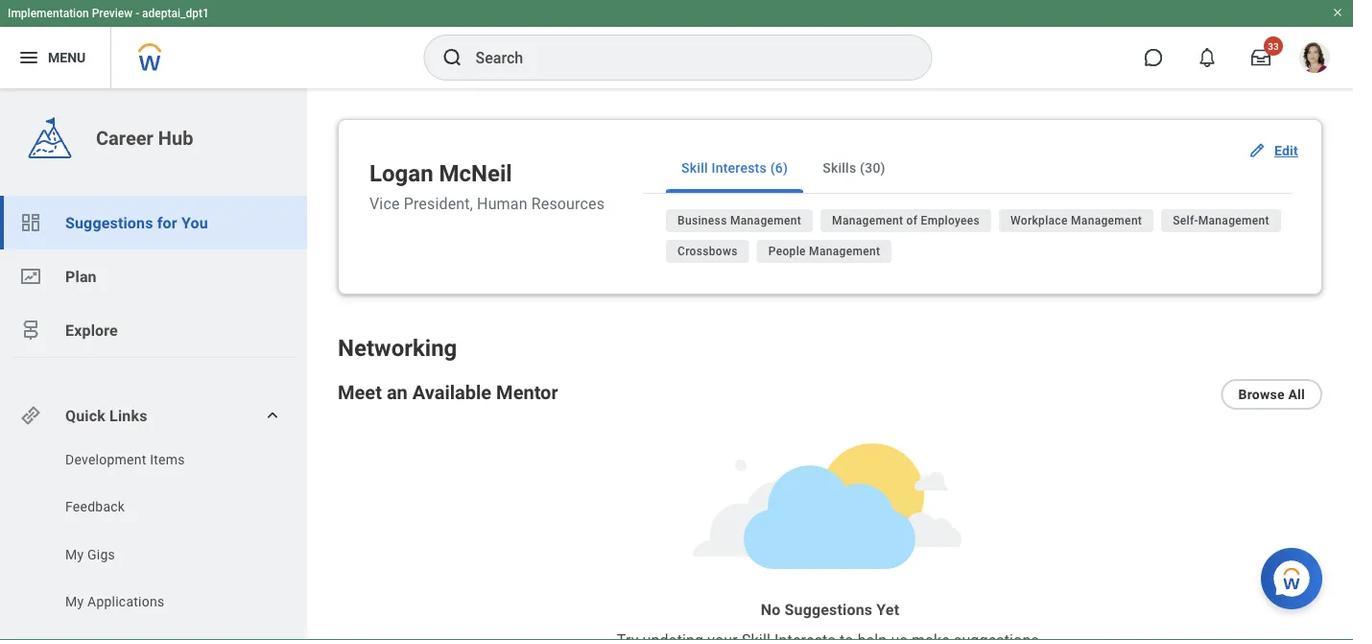 Task type: vqa. For each thing, say whether or not it's contained in the screenshot.
Management corresponding to People Management
yes



Task type: describe. For each thing, give the bounding box(es) containing it.
Search Workday  search field
[[476, 36, 892, 79]]

gigs
[[87, 547, 115, 562]]

plan
[[65, 267, 97, 286]]

skill
[[682, 160, 708, 176]]

dashboard image
[[19, 211, 42, 234]]

management left of
[[832, 214, 903, 227]]

1 vertical spatial suggestions
[[785, 600, 873, 619]]

list containing suggestions for you
[[0, 196, 307, 357]]

no suggestions yet
[[761, 600, 900, 619]]

my gigs link
[[63, 545, 261, 564]]

people
[[769, 245, 806, 258]]

interests
[[712, 160, 767, 176]]

-
[[135, 7, 139, 20]]

networking
[[338, 334, 457, 362]]

implementation preview -   adeptai_dpt1
[[8, 7, 209, 20]]

development
[[65, 452, 146, 467]]

business management
[[678, 214, 802, 227]]

self-
[[1173, 214, 1199, 227]]

browse all link
[[1221, 379, 1323, 410]]

human
[[477, 195, 528, 213]]

links
[[109, 406, 147, 425]]

inbox large image
[[1252, 48, 1271, 67]]

mcneil
[[439, 160, 512, 187]]

link image
[[19, 404, 42, 427]]

hub
[[158, 127, 193, 149]]

workplace
[[1011, 214, 1068, 227]]

my applications link
[[63, 593, 261, 612]]

browse all
[[1239, 387, 1305, 402]]

resources
[[531, 195, 605, 213]]

employees
[[921, 214, 980, 227]]

of
[[907, 214, 918, 227]]

edit
[[1275, 143, 1299, 159]]

(6)
[[770, 160, 788, 176]]

no
[[761, 600, 781, 619]]

quick
[[65, 406, 106, 425]]

for
[[157, 214, 177, 232]]

mentor
[[496, 381, 558, 404]]

33
[[1268, 40, 1279, 52]]

skills (30)
[[823, 160, 886, 176]]

search image
[[441, 46, 464, 69]]

suggestions inside suggestions for you link
[[65, 214, 153, 232]]

suggestions for you link
[[0, 196, 307, 250]]

33 button
[[1240, 36, 1283, 79]]

meet
[[338, 381, 382, 404]]

chevron up small image
[[263, 406, 282, 425]]

skill interests (6) button
[[666, 143, 804, 193]]

yet
[[877, 600, 900, 619]]

you
[[181, 214, 208, 232]]

close environment banner image
[[1332, 7, 1344, 18]]

timeline milestone image
[[19, 319, 42, 342]]

suggestions for you
[[65, 214, 208, 232]]

explore
[[65, 321, 118, 339]]

my gigs
[[65, 547, 115, 562]]



Task type: locate. For each thing, give the bounding box(es) containing it.
president,
[[404, 195, 473, 213]]

applications
[[87, 594, 165, 610]]

1 my from the top
[[65, 547, 84, 562]]

feedback
[[65, 499, 125, 515]]

career
[[96, 127, 153, 149]]

suggestions left for
[[65, 214, 153, 232]]

my inside my applications link
[[65, 594, 84, 610]]

0 horizontal spatial suggestions
[[65, 214, 153, 232]]

logan mcneil vice president, human resources
[[370, 160, 605, 213]]

management for people management
[[809, 245, 880, 258]]

tab list
[[643, 143, 1291, 194]]

feedback link
[[63, 498, 261, 517]]

development items
[[65, 452, 185, 467]]

1 horizontal spatial suggestions
[[785, 600, 873, 619]]

1 vertical spatial my
[[65, 594, 84, 610]]

my for my gigs
[[65, 547, 84, 562]]

my inside my gigs link
[[65, 547, 84, 562]]

skill interests (6)
[[682, 160, 788, 176]]

available
[[413, 381, 492, 404]]

preview
[[92, 7, 133, 20]]

an
[[387, 381, 408, 404]]

0 vertical spatial my
[[65, 547, 84, 562]]

skills
[[823, 160, 856, 176]]

2 my from the top
[[65, 594, 84, 610]]

2 list from the top
[[0, 450, 307, 640]]

(30)
[[860, 160, 886, 176]]

management right workplace
[[1071, 214, 1142, 227]]

self-management
[[1173, 214, 1270, 227]]

all
[[1288, 387, 1305, 402]]

tab list containing skill interests (6)
[[643, 143, 1291, 194]]

management for business management
[[730, 214, 802, 227]]

1 vertical spatial list
[[0, 450, 307, 640]]

people management
[[769, 245, 880, 258]]

menu button
[[0, 27, 111, 88]]

justify image
[[17, 46, 40, 69]]

0 vertical spatial list
[[0, 196, 307, 357]]

menu banner
[[0, 0, 1353, 88]]

0 vertical spatial suggestions
[[65, 214, 153, 232]]

1 list from the top
[[0, 196, 307, 357]]

edit button
[[1240, 131, 1310, 170]]

my applications
[[65, 594, 165, 610]]

list
[[0, 196, 307, 357], [0, 450, 307, 640]]

my left gigs
[[65, 547, 84, 562]]

management for self-management
[[1199, 214, 1270, 227]]

adeptai_dpt1
[[142, 7, 209, 20]]

management of employees
[[832, 214, 980, 227]]

edit image
[[1248, 141, 1267, 160]]

menu
[[48, 50, 86, 65]]

management down edit image
[[1199, 214, 1270, 227]]

explore link
[[0, 303, 307, 357]]

quick links
[[65, 406, 147, 425]]

profile logan mcneil image
[[1300, 42, 1330, 77]]

development items link
[[63, 450, 261, 469]]

browse
[[1239, 387, 1285, 402]]

onboarding home image
[[19, 265, 42, 288]]

plan link
[[0, 250, 307, 303]]

suggestions right 'no'
[[785, 600, 873, 619]]

skills (30) button
[[807, 143, 901, 193]]

my down my gigs
[[65, 594, 84, 610]]

suggestions
[[65, 214, 153, 232], [785, 600, 873, 619]]

notifications large image
[[1198, 48, 1217, 67]]

my for my applications
[[65, 594, 84, 610]]

items
[[150, 452, 185, 467]]

management right people
[[809, 245, 880, 258]]

workplace management
[[1011, 214, 1142, 227]]

quick links element
[[19, 396, 292, 435]]

business
[[678, 214, 727, 227]]

logan
[[370, 160, 433, 187]]

management up people
[[730, 214, 802, 227]]

my
[[65, 547, 84, 562], [65, 594, 84, 610]]

list containing development items
[[0, 450, 307, 640]]

vice
[[370, 195, 400, 213]]

career hub
[[96, 127, 193, 149]]

management
[[730, 214, 802, 227], [832, 214, 903, 227], [1071, 214, 1142, 227], [1199, 214, 1270, 227], [809, 245, 880, 258]]

crossbows
[[678, 245, 738, 258]]

meet an available mentor
[[338, 381, 558, 404]]

implementation
[[8, 7, 89, 20]]

management for workplace management
[[1071, 214, 1142, 227]]



